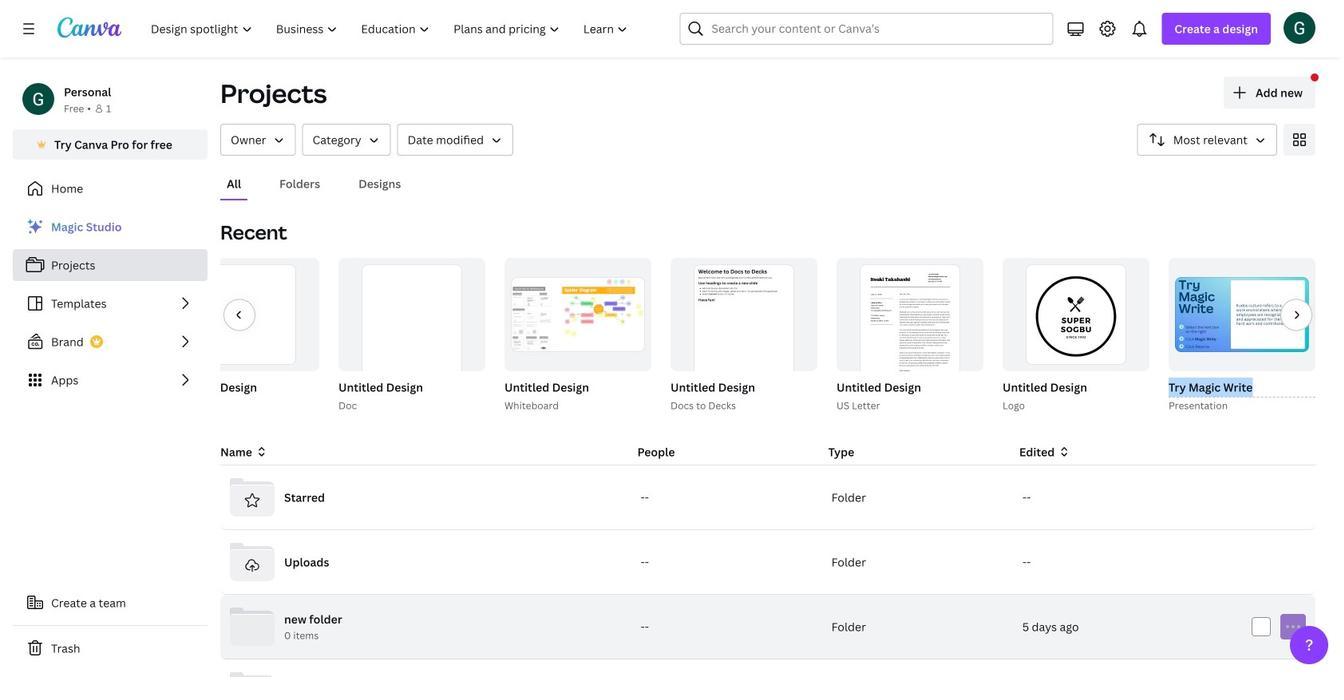 Task type: describe. For each thing, give the bounding box(es) containing it.
8 group from the left
[[671, 258, 818, 407]]

1 group from the left
[[169, 258, 319, 414]]

4 group from the left
[[339, 258, 486, 407]]

11 group from the left
[[1000, 258, 1150, 414]]

Sort by button
[[1138, 124, 1278, 156]]

2 group from the left
[[173, 258, 319, 371]]

10 group from the left
[[837, 258, 984, 395]]

Owner button
[[220, 124, 296, 156]]

12 group from the left
[[1003, 258, 1150, 371]]

3 group from the left
[[335, 258, 486, 414]]



Task type: locate. For each thing, give the bounding box(es) containing it.
Search search field
[[712, 14, 1022, 44]]

Category button
[[302, 124, 391, 156]]

top level navigation element
[[141, 13, 642, 45]]

13 group from the left
[[1166, 258, 1316, 414]]

None search field
[[680, 13, 1054, 45]]

list
[[13, 211, 208, 396]]

Date modified button
[[397, 124, 514, 156]]

5 group from the left
[[502, 258, 652, 414]]

greg robinson image
[[1284, 12, 1316, 44]]

None field
[[1169, 378, 1316, 398]]

14 group from the left
[[1169, 258, 1316, 371]]

7 group from the left
[[668, 258, 818, 414]]

9 group from the left
[[834, 258, 984, 414]]

none field inside group
[[1169, 378, 1316, 398]]

6 group from the left
[[505, 258, 652, 371]]

group
[[169, 258, 319, 414], [173, 258, 319, 371], [335, 258, 486, 414], [339, 258, 486, 407], [502, 258, 652, 414], [505, 258, 652, 371], [668, 258, 818, 414], [671, 258, 818, 407], [834, 258, 984, 414], [837, 258, 984, 395], [1000, 258, 1150, 414], [1003, 258, 1150, 371], [1166, 258, 1316, 414], [1169, 258, 1316, 371]]



Task type: vqa. For each thing, say whether or not it's contained in the screenshot.
Apps
no



